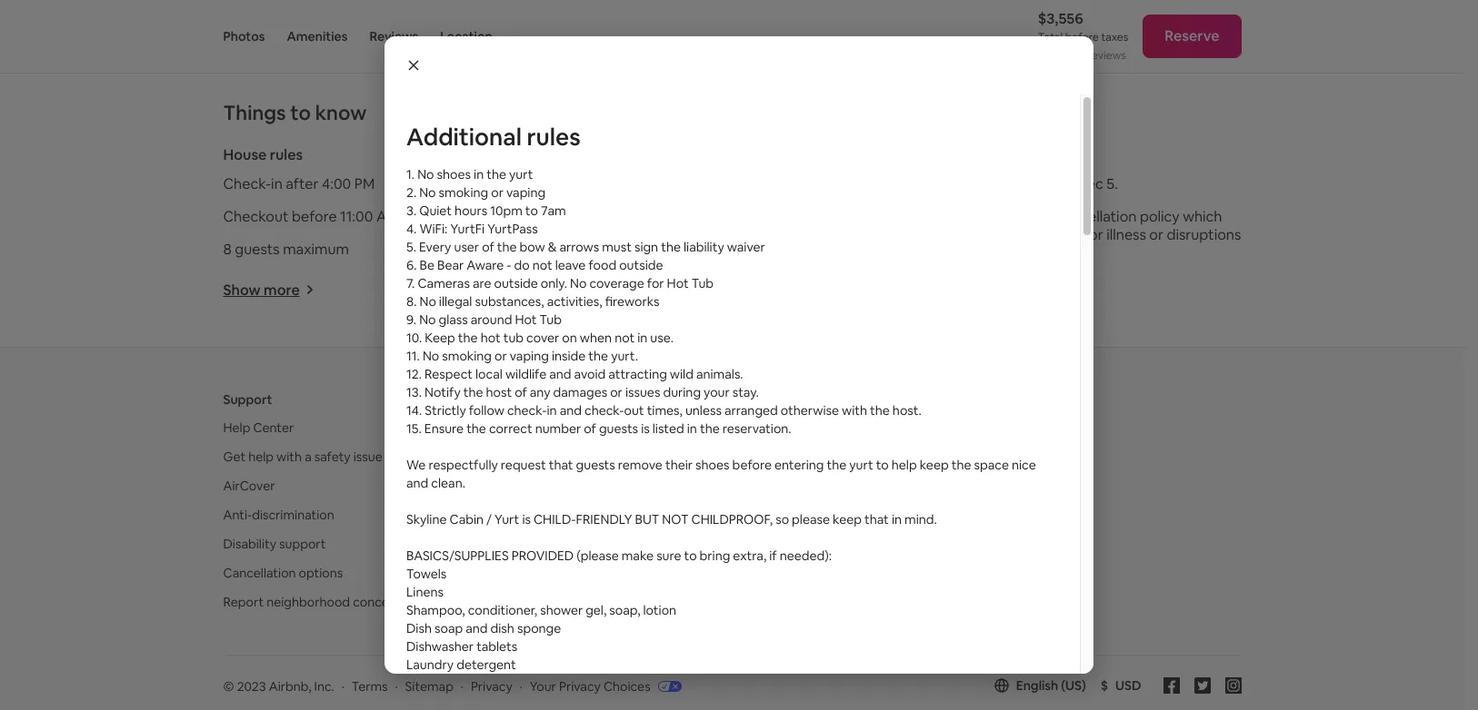Task type: locate. For each thing, give the bounding box(es) containing it.
check-
[[507, 403, 547, 419], [585, 403, 624, 419]]

not
[[533, 257, 553, 274], [615, 330, 635, 347]]

outside down sign
[[619, 257, 663, 274]]

reviews
[[1088, 48, 1126, 63]]

0 horizontal spatial more
[[264, 281, 300, 300]]

the
[[487, 166, 506, 183], [962, 207, 985, 226], [497, 239, 517, 256], [661, 239, 681, 256], [458, 330, 478, 347], [589, 348, 608, 365], [463, 385, 483, 401], [870, 403, 890, 419], [467, 421, 486, 437], [700, 421, 720, 437], [827, 458, 847, 474], [952, 458, 971, 474]]

sitemap
[[405, 679, 454, 695]]

0 horizontal spatial not
[[533, 257, 553, 274]]

0 vertical spatial hot
[[667, 276, 689, 292]]

arrows
[[560, 239, 599, 256]]

unless
[[685, 403, 722, 419]]

0 horizontal spatial for
[[620, 449, 637, 465]]

1 horizontal spatial your
[[704, 385, 730, 401]]

reserve button
[[1143, 15, 1241, 58]]

0 horizontal spatial is
[[522, 512, 531, 528]]

rules up the check-in after 4:00 pm
[[270, 145, 303, 164]]

0 horizontal spatial show more button
[[223, 281, 314, 300]]

of down wildlife
[[515, 385, 527, 401]]

0 vertical spatial 5.
[[1107, 174, 1118, 193]]

by
[[963, 243, 980, 262]]

help down newsroom
[[892, 458, 917, 474]]

the up the follow
[[463, 385, 483, 401]]

0 vertical spatial if
[[998, 225, 1006, 244]]

0 horizontal spatial show more
[[223, 281, 300, 300]]

1 vertical spatial of
[[515, 385, 527, 401]]

photos button
[[223, 0, 265, 73]]

airbnb up newsroom
[[907, 392, 948, 408]]

0 vertical spatial yurt
[[509, 166, 533, 183]]

1 horizontal spatial hot
[[667, 276, 689, 292]]

if inside review the host's full cancellation policy which applies even if you cancel for illness or disruptions caused by covid-19.
[[998, 225, 1006, 244]]

to left know
[[290, 100, 311, 125]]

in
[[474, 166, 484, 183], [271, 174, 283, 193], [637, 330, 648, 347], [547, 403, 557, 419], [687, 421, 697, 437], [892, 512, 902, 528]]

0 horizontal spatial hot
[[515, 312, 537, 328]]

cancellation up host's
[[944, 174, 1025, 193]]

free cancellation before dec 5.
[[912, 174, 1118, 193]]

guests down out
[[599, 421, 638, 437]]

0 vertical spatial aircover
[[565, 449, 617, 465]]

in up number
[[547, 403, 557, 419]]

clean.
[[431, 476, 465, 492]]

tub down 'liability'
[[692, 276, 714, 292]]

10pm
[[490, 203, 523, 219]]

support
[[223, 392, 272, 408]]

keep right 'please'
[[833, 512, 862, 528]]

lotion
[[643, 603, 676, 619]]

1 horizontal spatial for
[[647, 276, 664, 292]]

get
[[223, 449, 246, 465]]

0 horizontal spatial help
[[248, 449, 274, 465]]

1 horizontal spatial help
[[892, 458, 917, 474]]

5. down 4.
[[406, 239, 416, 256]]

1 hosting from the top
[[565, 392, 612, 408]]

show down leave
[[567, 281, 605, 300]]

the left space
[[952, 458, 971, 474]]

more down 8 guests maximum
[[264, 281, 300, 300]]

cancellation down dec on the right of the page
[[1056, 207, 1137, 226]]

1 vertical spatial keep
[[833, 512, 862, 528]]

aircover up anti-
[[223, 478, 275, 494]]

guests right 8
[[235, 240, 280, 259]]

$ usd
[[1101, 678, 1141, 694]]

5. inside 1. no shoes in the yurt 2. no smoking or vaping 3. quiet hours 10pm to 7am 4. wifi: yurtfi yurtpass 5. every user of the bow & arrows must sign the liability waiver 6. be bear aware - do not leave food outside 7. cameras are outside only. no coverage for hot tub 8. no illegal substances, activities, fireworks 9. no glass around hot tub 10. keep the hot tub cover on when not in use. 11. no smoking or vaping inside the yurt. 12. respect local wildlife and avoid attracting wild animals. 13. notify the host of any damages or issues during your stay. 14. strictly follow check-in and check-out times, unless arranged otherwise with the host. 15. ensure the correct number of guests is listed in the reservation. we respectfully request that guests remove their shoes before entering the yurt to help keep the space nice and clean. skyline cabin / yurt is child-friendly but not childproof, so please keep that in mind. basics/supplies provided (please make sure to bring extra, if needed): towels linens shampoo, conditioner, shower gel, soap, lotion dish soap and dish sponge dishwasher tablets laundry detergent
[[406, 239, 416, 256]]

follow
[[469, 403, 504, 419]]

help inside 1. no shoes in the yurt 2. no smoking or vaping 3. quiet hours 10pm to 7am 4. wifi: yurtfi yurtpass 5. every user of the bow & arrows must sign the liability waiver 6. be bear aware - do not leave food outside 7. cameras are outside only. no coverage for hot tub 8. no illegal substances, activities, fireworks 9. no glass around hot tub 10. keep the hot tub cover on when not in use. 11. no smoking or vaping inside the yurt. 12. respect local wildlife and avoid attracting wild animals. 13. notify the host of any damages or issues during your stay. 14. strictly follow check-in and check-out times, unless arranged otherwise with the host. 15. ensure the correct number of guests is listed in the reservation. we respectfully request that guests remove their shoes before entering the yurt to help keep the space nice and clean. skyline cabin / yurt is child-friendly but not childproof, so please keep that in mind. basics/supplies provided (please make sure to bring extra, if needed): towels linens shampoo, conditioner, shower gel, soap, lotion dish soap and dish sponge dishwasher tablets laundry detergent
[[892, 458, 917, 474]]

with right "otherwise"
[[842, 403, 867, 419]]

no right 2.
[[419, 185, 436, 201]]

1 horizontal spatial more
[[608, 281, 644, 300]]

0 vertical spatial with
[[842, 403, 867, 419]]

check- up the airbnb your home
[[585, 403, 624, 419]]

without
[[622, 240, 674, 259]]

with left a
[[276, 449, 302, 465]]

reservation.
[[723, 421, 791, 437]]

2 hosting from the top
[[565, 536, 611, 552]]

local
[[475, 367, 503, 383]]

1 show more button from the left
[[223, 281, 314, 300]]

aircover for aircover link
[[223, 478, 275, 494]]

or right rails
[[707, 240, 721, 259]]

1 horizontal spatial tub
[[692, 276, 714, 292]]

aircover
[[565, 449, 617, 465], [223, 478, 275, 494]]

0 horizontal spatial your
[[608, 420, 634, 436]]

is down out
[[641, 421, 650, 437]]

we
[[406, 458, 426, 474]]

1 vertical spatial hot
[[515, 312, 537, 328]]

0 horizontal spatial airbnb
[[565, 420, 605, 436]]

shoes down additional
[[437, 166, 471, 183]]

vaping up wildlife
[[510, 348, 549, 365]]

for left illness
[[1084, 225, 1103, 244]]

house rules
[[223, 145, 303, 164]]

0 horizontal spatial rules
[[270, 145, 303, 164]]

0 vertical spatial not
[[533, 257, 553, 274]]

their
[[665, 458, 693, 474]]

yurt up 10pm
[[509, 166, 533, 183]]

4.
[[406, 221, 417, 237]]

0 horizontal spatial with
[[276, 449, 302, 465]]

1 vertical spatial outside
[[494, 276, 538, 292]]

before up 16
[[1065, 30, 1099, 45]]

if right extra, on the bottom
[[769, 549, 777, 565]]

1 horizontal spatial shoes
[[696, 458, 730, 474]]

yurt left new
[[849, 458, 873, 474]]

your down out
[[608, 420, 634, 436]]

1 horizontal spatial if
[[998, 225, 1006, 244]]

1 horizontal spatial show more button
[[567, 281, 659, 300]]

pm
[[354, 174, 375, 193]]

1 horizontal spatial aircover
[[565, 449, 617, 465]]

0 vertical spatial hosting
[[565, 392, 612, 408]]

respectfully
[[429, 458, 498, 474]]

rails
[[677, 240, 704, 259]]

any
[[530, 385, 551, 401]]

0 vertical spatial for
[[1084, 225, 1103, 244]]

check- down any
[[507, 403, 547, 419]]

1 vertical spatial airbnb
[[565, 420, 605, 436]]

hosting responsibly
[[565, 536, 680, 552]]

hosting for hosting
[[565, 392, 612, 408]]

for inside review the host's full cancellation policy which applies even if you cancel for illness or disruptions caused by covid-19.
[[1084, 225, 1103, 244]]

aircover link
[[223, 478, 275, 494]]

applies
[[912, 225, 959, 244]]

or left issues
[[610, 385, 623, 401]]

policy
[[1140, 207, 1180, 226]]

yurtpass
[[488, 221, 538, 237]]

tub up cover at left
[[540, 312, 562, 328]]

·
[[342, 679, 345, 695]]

check-in after 4:00 pm
[[223, 174, 375, 193]]

forum
[[637, 507, 672, 523]]

the down additional rules at the top of page
[[487, 166, 506, 183]]

for up fireworks
[[647, 276, 664, 292]]

your down animals.
[[704, 385, 730, 401]]

not right do
[[533, 257, 553, 274]]

5. right dec on the right of the page
[[1107, 174, 1118, 193]]

0 horizontal spatial outside
[[494, 276, 538, 292]]

the right the entering
[[827, 458, 847, 474]]

2 show from the left
[[567, 281, 605, 300]]

1 horizontal spatial outside
[[619, 257, 663, 274]]

rules up the 7am
[[527, 122, 581, 153]]

privacy link
[[471, 679, 513, 695]]

cancellation
[[223, 565, 296, 582]]

total
[[1038, 30, 1063, 45]]

cancel
[[1037, 225, 1081, 244]]

if inside 1. no shoes in the yurt 2. no smoking or vaping 3. quiet hours 10pm to 7am 4. wifi: yurtfi yurtpass 5. every user of the bow & arrows must sign the liability waiver 6. be bear aware - do not leave food outside 7. cameras are outside only. no coverage for hot tub 8. no illegal substances, activities, fireworks 9. no glass around hot tub 10. keep the hot tub cover on when not in use. 11. no smoking or vaping inside the yurt. 12. respect local wildlife and avoid attracting wild animals. 13. notify the host of any damages or issues during your stay. 14. strictly follow check-in and check-out times, unless arranged otherwise with the host. 15. ensure the correct number of guests is listed in the reservation. we respectfully request that guests remove their shoes before entering the yurt to help keep the space nice and clean. skyline cabin / yurt is child-friendly but not childproof, so please keep that in mind. basics/supplies provided (please make sure to bring extra, if needed): towels linens shampoo, conditioner, shower gel, soap, lotion dish soap and dish sponge dishwasher tablets laundry detergent
[[769, 549, 777, 565]]

14.
[[406, 403, 422, 419]]

0 vertical spatial guests
[[235, 240, 280, 259]]

during
[[663, 385, 701, 401]]

2 vertical spatial for
[[620, 449, 637, 465]]

extra,
[[733, 549, 767, 565]]

before up the full
[[1028, 174, 1073, 193]]

1 horizontal spatial show
[[567, 281, 605, 300]]

& right safety on the left of the page
[[615, 145, 625, 164]]

/
[[486, 512, 492, 528]]

outside down do
[[494, 276, 538, 292]]

2023
[[237, 679, 266, 695]]

$3,556 total before taxes 16 reviews
[[1038, 9, 1129, 63]]

vaping up 10pm
[[506, 185, 546, 201]]

show more down 'food'
[[567, 281, 644, 300]]

0 vertical spatial of
[[482, 239, 494, 256]]

0 horizontal spatial cancellation
[[944, 174, 1025, 193]]

2.
[[406, 185, 417, 201]]

0 vertical spatial &
[[615, 145, 625, 164]]

liability
[[684, 239, 724, 256]]

otherwise
[[781, 403, 839, 419]]

navigate to instagram image
[[1225, 678, 1241, 694]]

0 horizontal spatial tub
[[540, 312, 562, 328]]

0 horizontal spatial that
[[549, 458, 573, 474]]

1 vertical spatial if
[[769, 549, 777, 565]]

usd
[[1116, 678, 1141, 694]]

show down 8
[[223, 281, 261, 300]]

1 horizontal spatial show more
[[567, 281, 644, 300]]

shoes right their
[[696, 458, 730, 474]]

is
[[641, 421, 650, 437], [522, 512, 531, 528]]

0 horizontal spatial if
[[769, 549, 777, 565]]

0 horizontal spatial 5.
[[406, 239, 416, 256]]

& right bow
[[548, 239, 557, 256]]

community
[[565, 507, 634, 523]]

inc.
[[314, 679, 334, 695]]

responsibly
[[614, 536, 680, 552]]

©
[[223, 679, 234, 695]]

aircover down the airbnb your home
[[565, 449, 617, 465]]

privacy right your
[[559, 679, 601, 695]]

if left you
[[998, 225, 1006, 244]]

report neighborhood concern link
[[223, 594, 401, 611]]

get help with a safety issue link
[[223, 449, 382, 465]]

location button
[[440, 0, 492, 73]]

more down 'food'
[[608, 281, 644, 300]]

0 horizontal spatial check-
[[507, 403, 547, 419]]

rules inside dialog
[[527, 122, 581, 153]]

1 vertical spatial cancellation
[[1056, 207, 1137, 226]]

1 horizontal spatial 5.
[[1107, 174, 1118, 193]]

1 vertical spatial 5.
[[406, 239, 416, 256]]

© 2023 airbnb, inc.
[[223, 679, 334, 695]]

0 vertical spatial your
[[704, 385, 730, 401]]

0 horizontal spatial shoes
[[437, 166, 471, 183]]

hot down heights without rails or protection
[[667, 276, 689, 292]]

smoking up respect
[[442, 348, 492, 365]]

every
[[419, 239, 451, 256]]

the left host.
[[870, 403, 890, 419]]

1 horizontal spatial is
[[641, 421, 650, 437]]

the down the follow
[[467, 421, 486, 437]]

1 vertical spatial &
[[548, 239, 557, 256]]

is right yurt
[[522, 512, 531, 528]]

0 horizontal spatial privacy
[[471, 679, 513, 695]]

hot up tub
[[515, 312, 537, 328]]

yurtfi
[[450, 221, 485, 237]]

that left 'mind.'
[[865, 512, 889, 528]]

bow
[[520, 239, 545, 256]]

space
[[974, 458, 1009, 474]]

before down reservation. at the bottom of page
[[732, 458, 772, 474]]

guests
[[235, 240, 280, 259], [599, 421, 638, 437], [576, 458, 615, 474]]

home
[[636, 420, 670, 436]]

and left dish
[[466, 621, 488, 638]]

for inside 1. no shoes in the yurt 2. no smoking or vaping 3. quiet hours 10pm to 7am 4. wifi: yurtfi yurtpass 5. every user of the bow & arrows must sign the liability waiver 6. be bear aware - do not leave food outside 7. cameras are outside only. no coverage for hot tub 8. no illegal substances, activities, fireworks 9. no glass around hot tub 10. keep the hot tub cover on when not in use. 11. no smoking or vaping inside the yurt. 12. respect local wildlife and avoid attracting wild animals. 13. notify the host of any damages or issues during your stay. 14. strictly follow check-in and check-out times, unless arranged otherwise with the host. 15. ensure the correct number of guests is listed in the reservation. we respectfully request that guests remove their shoes before entering the yurt to help keep the space nice and clean. skyline cabin / yurt is child-friendly but not childproof, so please keep that in mind. basics/supplies provided (please make sure to bring extra, if needed): towels linens shampoo, conditioner, shower gel, soap, lotion dish soap and dish sponge dishwasher tablets laundry detergent
[[647, 276, 664, 292]]

1 vertical spatial that
[[865, 512, 889, 528]]

0 vertical spatial shoes
[[437, 166, 471, 183]]

0 horizontal spatial of
[[482, 239, 494, 256]]

2 check- from the left
[[585, 403, 624, 419]]

show more down 8 guests maximum
[[223, 281, 300, 300]]

0 vertical spatial vaping
[[506, 185, 546, 201]]

0 horizontal spatial show
[[223, 281, 261, 300]]

0 vertical spatial airbnb
[[907, 392, 948, 408]]

hosting down the friendly
[[565, 536, 611, 552]]

0 horizontal spatial aircover
[[223, 478, 275, 494]]

the left host's
[[962, 207, 985, 226]]

safety & property
[[567, 145, 689, 164]]

1 horizontal spatial check-
[[585, 403, 624, 419]]

1 horizontal spatial that
[[865, 512, 889, 528]]

for left hosts
[[620, 449, 637, 465]]

1 vertical spatial is
[[522, 512, 531, 528]]

in left use.
[[637, 330, 648, 347]]

aware
[[467, 257, 504, 274]]

1 horizontal spatial with
[[842, 403, 867, 419]]

additional rules element
[[385, 36, 1094, 95]]

no up activities, on the left top of the page
[[570, 276, 587, 292]]

no
[[417, 166, 434, 183], [419, 185, 436, 201], [570, 276, 587, 292], [420, 294, 436, 310], [419, 312, 436, 328], [423, 348, 439, 365]]

make
[[622, 549, 654, 565]]

1 horizontal spatial yurt
[[849, 458, 873, 474]]

must
[[602, 239, 632, 256]]

of up the aware
[[482, 239, 494, 256]]

help right get
[[248, 449, 274, 465]]

ensure
[[424, 421, 464, 437]]

guests down the airbnb your home
[[576, 458, 615, 474]]

hosting down avoid
[[565, 392, 612, 408]]

cancellation
[[944, 174, 1025, 193], [1056, 207, 1137, 226]]

reviews
[[370, 28, 418, 45]]

privacy
[[471, 679, 513, 695], [559, 679, 601, 695]]

1 vertical spatial aircover
[[223, 478, 275, 494]]

8 guests maximum
[[223, 240, 349, 259]]

1 privacy from the left
[[471, 679, 513, 695]]

investors
[[907, 507, 960, 523]]

airbnb down "damages"
[[565, 420, 605, 436]]

1 horizontal spatial rules
[[527, 122, 581, 153]]

0 horizontal spatial &
[[548, 239, 557, 256]]

1 vertical spatial hosting
[[565, 536, 611, 552]]

1 horizontal spatial cancellation
[[1056, 207, 1137, 226]]

before inside '$3,556 total before taxes 16 reviews'
[[1065, 30, 1099, 45]]

1 vertical spatial with
[[276, 449, 302, 465]]

1 vertical spatial your
[[608, 420, 634, 436]]

2 horizontal spatial for
[[1084, 225, 1103, 244]]

1 horizontal spatial not
[[615, 330, 635, 347]]

location
[[440, 28, 492, 45]]

show more button down 8 guests maximum
[[223, 281, 314, 300]]

yurt
[[495, 512, 519, 528]]

features
[[936, 449, 985, 465]]

1 vertical spatial guests
[[599, 421, 638, 437]]

0 horizontal spatial yurt
[[509, 166, 533, 183]]

smoking up hours at the left top of the page
[[439, 185, 488, 201]]

show more button down 'food'
[[567, 281, 659, 300]]

when
[[580, 330, 612, 347]]

keep down newsroom
[[920, 458, 949, 474]]

1 horizontal spatial airbnb
[[907, 392, 948, 408]]

privacy down tablets
[[471, 679, 513, 695]]

with inside 1. no shoes in the yurt 2. no smoking or vaping 3. quiet hours 10pm to 7am 4. wifi: yurtfi yurtpass 5. every user of the bow & arrows must sign the liability waiver 6. be bear aware - do not leave food outside 7. cameras are outside only. no coverage for hot tub 8. no illegal substances, activities, fireworks 9. no glass around hot tub 10. keep the hot tub cover on when not in use. 11. no smoking or vaping inside the yurt. 12. respect local wildlife and avoid attracting wild animals. 13. notify the host of any damages or issues during your stay. 14. strictly follow check-in and check-out times, unless arranged otherwise with the host. 15. ensure the correct number of guests is listed in the reservation. we respectfully request that guests remove their shoes before entering the yurt to help keep the space nice and clean. skyline cabin / yurt is child-friendly but not childproof, so please keep that in mind. basics/supplies provided (please make sure to bring extra, if needed): towels linens shampoo, conditioner, shower gel, soap, lotion dish soap and dish sponge dishwasher tablets laundry detergent
[[842, 403, 867, 419]]

1 horizontal spatial keep
[[920, 458, 949, 474]]

not up yurt.
[[615, 330, 635, 347]]



Task type: vqa. For each thing, say whether or not it's contained in the screenshot.
RECOMMEND
no



Task type: describe. For each thing, give the bounding box(es) containing it.
7am
[[541, 203, 566, 219]]

to up the apartments
[[684, 549, 697, 565]]

2 show more button from the left
[[567, 281, 659, 300]]

review the host's full cancellation policy which applies even if you cancel for illness or disruptions caused by covid-19.
[[912, 207, 1241, 262]]

host
[[486, 385, 512, 401]]

checkout before 11:00 am
[[223, 207, 399, 226]]

the inside review the host's full cancellation policy which applies even if you cancel for illness or disruptions caused by covid-19.
[[962, 207, 985, 226]]

mind.
[[905, 512, 937, 528]]

conditioner,
[[468, 603, 537, 619]]

and down we
[[406, 476, 428, 492]]

airbnb your home link
[[565, 420, 670, 436]]

0 vertical spatial smoking
[[439, 185, 488, 201]]

new features
[[907, 449, 985, 465]]

19.
[[1033, 243, 1051, 262]]

13.
[[406, 385, 422, 401]]

aircover for aircover for hosts
[[565, 449, 617, 465]]

rules for house rules
[[270, 145, 303, 164]]

to left new
[[876, 458, 889, 474]]

discrimination
[[252, 507, 334, 523]]

substances,
[[475, 294, 544, 310]]

1 vertical spatial vaping
[[510, 348, 549, 365]]

soap
[[435, 621, 463, 638]]

1 vertical spatial tub
[[540, 312, 562, 328]]

before up maximum
[[292, 207, 337, 226]]

the down when
[[589, 348, 608, 365]]

house rules dialog
[[385, 36, 1094, 711]]

shower
[[540, 603, 583, 619]]

community forum
[[565, 507, 672, 523]]

0 horizontal spatial keep
[[833, 512, 862, 528]]

disability
[[223, 536, 276, 552]]

apartments
[[657, 565, 725, 582]]

1 horizontal spatial of
[[515, 385, 527, 401]]

anti-discrimination link
[[223, 507, 334, 523]]

rules for additional rules
[[527, 122, 581, 153]]

airbnb for airbnb your home
[[565, 420, 605, 436]]

support
[[279, 536, 326, 552]]

0 vertical spatial keep
[[920, 458, 949, 474]]

in up hours at the left top of the page
[[474, 166, 484, 183]]

host.
[[893, 403, 922, 419]]

investors link
[[907, 507, 960, 523]]

towels
[[406, 567, 447, 583]]

2 show more from the left
[[567, 281, 644, 300]]

help center link
[[223, 420, 294, 436]]

the up - on the left top of the page
[[497, 239, 517, 256]]

airbnb for airbnb
[[907, 392, 948, 408]]

you
[[1010, 225, 1034, 244]]

please
[[792, 512, 830, 528]]

issues
[[625, 385, 660, 401]]

8.
[[406, 294, 417, 310]]

3.
[[406, 203, 417, 219]]

number
[[535, 421, 581, 437]]

and down "damages"
[[560, 403, 582, 419]]

and down inside
[[549, 367, 571, 383]]

protection
[[724, 240, 795, 259]]

no right 8.
[[420, 294, 436, 310]]

to left the 7am
[[525, 203, 538, 219]]

amenities
[[287, 28, 348, 45]]

but
[[635, 512, 659, 528]]

0 vertical spatial cancellation
[[944, 174, 1025, 193]]

hosting responsibly link
[[565, 536, 680, 552]]

gel,
[[586, 603, 607, 619]]

cancellation inside review the host's full cancellation policy which applies even if you cancel for illness or disruptions caused by covid-19.
[[1056, 207, 1137, 226]]

no right the 11.
[[423, 348, 439, 365]]

options
[[299, 565, 343, 582]]

the right sign
[[661, 239, 681, 256]]

do
[[514, 257, 530, 274]]

2 vertical spatial of
[[584, 421, 596, 437]]

0 vertical spatial tub
[[692, 276, 714, 292]]

wifi:
[[420, 221, 448, 237]]

not
[[662, 512, 689, 528]]

(please
[[577, 549, 619, 565]]

1 vertical spatial shoes
[[696, 458, 730, 474]]

reviews button
[[370, 0, 418, 73]]

dishwasher
[[406, 639, 474, 656]]

or inside review the host's full cancellation policy which applies even if you cancel for illness or disruptions caused by covid-19.
[[1149, 225, 1164, 244]]

no right 1.
[[417, 166, 434, 183]]

no right 9.
[[419, 312, 436, 328]]

friendly
[[609, 565, 654, 582]]

8
[[223, 240, 232, 259]]

cancellation options
[[223, 565, 343, 582]]

2 more from the left
[[608, 281, 644, 300]]

which
[[1183, 207, 1222, 226]]

1 show from the left
[[223, 281, 261, 300]]

bear
[[437, 257, 464, 274]]

in down unless
[[687, 421, 697, 437]]

neighborhood
[[267, 594, 350, 611]]

airbnb-friendly apartments
[[565, 565, 725, 582]]

or down hot
[[495, 348, 507, 365]]

2 vertical spatial guests
[[576, 458, 615, 474]]

user
[[454, 239, 479, 256]]

1 vertical spatial smoking
[[442, 348, 492, 365]]

new features link
[[907, 449, 985, 465]]

1 vertical spatial yurt
[[849, 458, 873, 474]]

& inside 1. no shoes in the yurt 2. no smoking or vaping 3. quiet hours 10pm to 7am 4. wifi: yurtfi yurtpass 5. every user of the bow & arrows must sign the liability waiver 6. be bear aware - do not leave food outside 7. cameras are outside only. no coverage for hot tub 8. no illegal substances, activities, fireworks 9. no glass around hot tub 10. keep the hot tub cover on when not in use. 11. no smoking or vaping inside the yurt. 12. respect local wildlife and avoid attracting wild animals. 13. notify the host of any damages or issues during your stay. 14. strictly follow check-in and check-out times, unless arranged otherwise with the host. 15. ensure the correct number of guests is listed in the reservation. we respectfully request that guests remove their shoes before entering the yurt to help keep the space nice and clean. skyline cabin / yurt is child-friendly but not childproof, so please keep that in mind. basics/supplies provided (please make sure to bring extra, if needed): towels linens shampoo, conditioner, shower gel, soap, lotion dish soap and dish sponge dishwasher tablets laundry detergent
[[548, 239, 557, 256]]

basics/supplies
[[406, 549, 509, 565]]

0 vertical spatial that
[[549, 458, 573, 474]]

report neighborhood concern
[[223, 594, 401, 611]]

2 privacy from the left
[[559, 679, 601, 695]]

english (us)
[[1016, 678, 1086, 694]]

newsroom link
[[907, 420, 971, 436]]

in left 'mind.'
[[892, 512, 902, 528]]

10.
[[406, 330, 422, 347]]

12.
[[406, 367, 422, 383]]

navigate to facebook image
[[1163, 678, 1180, 694]]

shampoo,
[[406, 603, 465, 619]]

1 horizontal spatial &
[[615, 145, 625, 164]]

before inside 1. no shoes in the yurt 2. no smoking or vaping 3. quiet hours 10pm to 7am 4. wifi: yurtfi yurtpass 5. every user of the bow & arrows must sign the liability waiver 6. be bear aware - do not leave food outside 7. cameras are outside only. no coverage for hot tub 8. no illegal substances, activities, fireworks 9. no glass around hot tub 10. keep the hot tub cover on when not in use. 11. no smoking or vaping inside the yurt. 12. respect local wildlife and avoid attracting wild animals. 13. notify the host of any damages or issues during your stay. 14. strictly follow check-in and check-out times, unless arranged otherwise with the host. 15. ensure the correct number of guests is listed in the reservation. we respectfully request that guests remove their shoes before entering the yurt to help keep the space nice and clean. skyline cabin / yurt is child-friendly but not childproof, so please keep that in mind. basics/supplies provided (please make sure to bring extra, if needed): towels linens shampoo, conditioner, shower gel, soap, lotion dish soap and dish sponge dishwasher tablets laundry detergent
[[732, 458, 772, 474]]

1 vertical spatial not
[[615, 330, 635, 347]]

tub
[[503, 330, 524, 347]]

the left hot
[[458, 330, 478, 347]]

your inside 1. no shoes in the yurt 2. no smoking or vaping 3. quiet hours 10pm to 7am 4. wifi: yurtfi yurtpass 5. every user of the bow & arrows must sign the liability waiver 6. be bear aware - do not leave food outside 7. cameras are outside only. no coverage for hot tub 8. no illegal substances, activities, fireworks 9. no glass around hot tub 10. keep the hot tub cover on when not in use. 11. no smoking or vaping inside the yurt. 12. respect local wildlife and avoid attracting wild animals. 13. notify the host of any damages or issues during your stay. 14. strictly follow check-in and check-out times, unless arranged otherwise with the host. 15. ensure the correct number of guests is listed in the reservation. we respectfully request that guests remove their shoes before entering the yurt to help keep the space nice and clean. skyline cabin / yurt is child-friendly but not childproof, so please keep that in mind. basics/supplies provided (please make sure to bring extra, if needed): towels linens shampoo, conditioner, shower gel, soap, lotion dish soap and dish sponge dishwasher tablets laundry detergent
[[704, 385, 730, 401]]

disability support
[[223, 536, 326, 552]]

report
[[223, 594, 264, 611]]

0 vertical spatial is
[[641, 421, 650, 437]]

yurt.
[[611, 348, 638, 365]]

additional rules
[[406, 122, 581, 153]]

am
[[376, 207, 399, 226]]

additional
[[406, 122, 522, 153]]

hosting for hosting responsibly
[[565, 536, 611, 552]]

or up 10pm
[[491, 185, 504, 201]]

times,
[[647, 403, 683, 419]]

4:00
[[322, 174, 351, 193]]

1.
[[406, 166, 415, 183]]

in left "after"
[[271, 174, 283, 193]]

covid-
[[983, 243, 1033, 262]]

center
[[253, 420, 294, 436]]

0 vertical spatial outside
[[619, 257, 663, 274]]

1 check- from the left
[[507, 403, 547, 419]]

1 more from the left
[[264, 281, 300, 300]]

wildlife
[[505, 367, 547, 383]]

free
[[912, 174, 941, 193]]

the down unless
[[700, 421, 720, 437]]

9.
[[406, 312, 416, 328]]

$
[[1101, 678, 1108, 694]]

dish
[[491, 621, 514, 638]]

community forum link
[[565, 507, 672, 523]]

terms link
[[352, 679, 388, 695]]

be
[[420, 257, 435, 274]]

16
[[1075, 48, 1086, 63]]

disruptions
[[1167, 225, 1241, 244]]

hosts
[[639, 449, 673, 465]]

navigate to twitter image
[[1194, 678, 1211, 694]]

food
[[589, 257, 617, 274]]

1 show more from the left
[[223, 281, 300, 300]]



